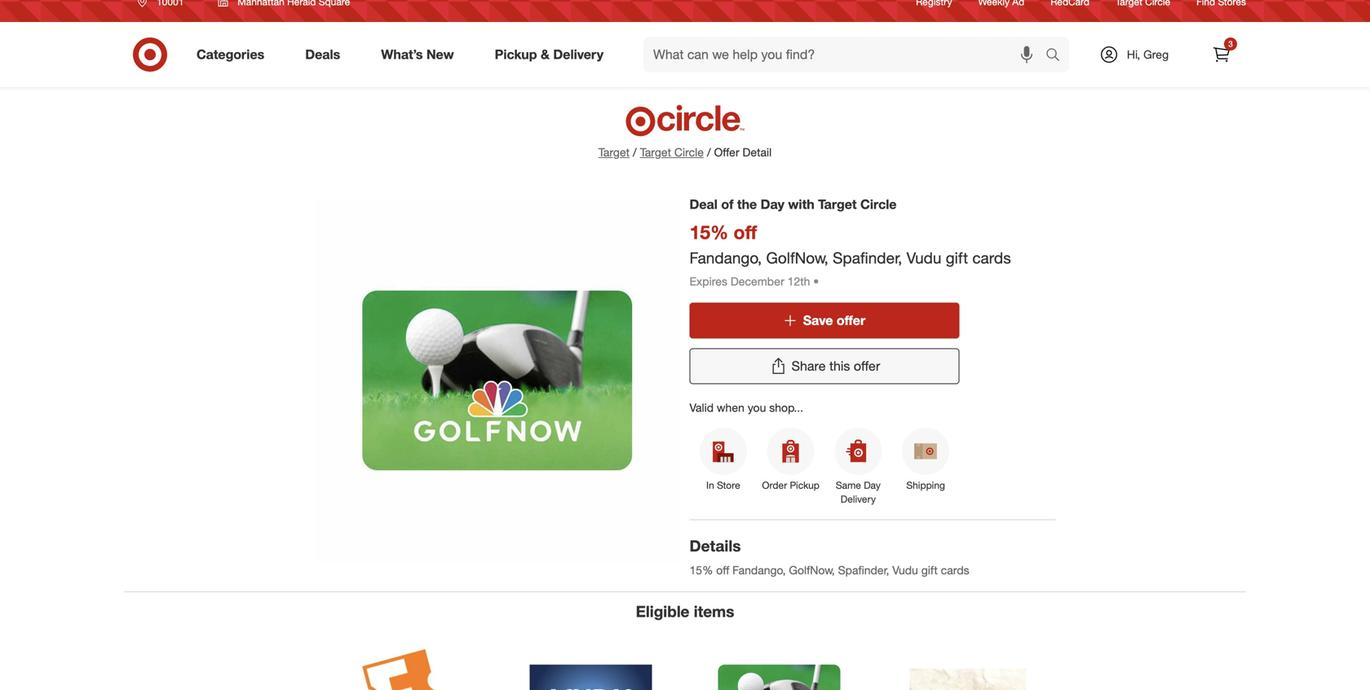 Task type: vqa. For each thing, say whether or not it's contained in the screenshot.
12th
yes



Task type: describe. For each thing, give the bounding box(es) containing it.
target circle button
[[640, 144, 704, 161]]

off inside "details 15% off fandango, golfnow, spafinder, vudu gift cards"
[[716, 564, 729, 578]]

this
[[830, 359, 850, 374]]

valid
[[690, 401, 714, 415]]

store
[[717, 480, 740, 492]]

eligible
[[636, 603, 690, 622]]

with
[[788, 197, 815, 212]]

order pickup
[[762, 480, 820, 492]]

categories link
[[183, 37, 285, 73]]

1 / from the left
[[633, 145, 637, 159]]

pickup & delivery
[[495, 47, 604, 62]]

gift inside "details 15% off fandango, golfnow, spafinder, vudu gift cards"
[[922, 564, 938, 578]]

the
[[737, 197, 757, 212]]

0 horizontal spatial target
[[599, 145, 630, 159]]

0 vertical spatial day
[[761, 197, 785, 212]]

eligible items
[[636, 603, 734, 622]]

share this offer button
[[690, 349, 960, 385]]

in
[[706, 480, 714, 492]]

vudu inside 15% off fandango, golfnow, spafinder, vudu gift cards expires december 12th •
[[907, 249, 942, 267]]

delivery for &
[[553, 47, 604, 62]]

15% off fandango, golfnow, spafinder, vudu gift cards expires december 12th •
[[690, 221, 1011, 289]]

&
[[541, 47, 550, 62]]

when
[[717, 401, 745, 415]]

target link
[[599, 145, 630, 159]]

0 horizontal spatial pickup
[[495, 47, 537, 62]]

search
[[1038, 48, 1078, 64]]

•
[[813, 275, 819, 289]]

hi,
[[1127, 47, 1140, 62]]

golfnow, inside 15% off fandango, golfnow, spafinder, vudu gift cards expires december 12th •
[[766, 249, 829, 267]]

0 horizontal spatial circle
[[674, 145, 704, 159]]

valid when you shop...
[[690, 401, 804, 415]]

delivery for day
[[841, 494, 876, 506]]

share this offer
[[792, 359, 880, 374]]

same day delivery
[[836, 480, 881, 506]]

order
[[762, 480, 787, 492]]

in store
[[706, 480, 740, 492]]

deals
[[305, 47, 340, 62]]

detail
[[743, 145, 772, 159]]

What can we help you find? suggestions appear below search field
[[644, 37, 1050, 73]]

of
[[721, 197, 734, 212]]

fandango, inside "details 15% off fandango, golfnow, spafinder, vudu gift cards"
[[733, 564, 786, 578]]

what's
[[381, 47, 423, 62]]

gift inside 15% off fandango, golfnow, spafinder, vudu gift cards expires december 12th •
[[946, 249, 968, 267]]

expires
[[690, 275, 728, 289]]

deal
[[690, 197, 718, 212]]

items
[[694, 603, 734, 622]]

2 horizontal spatial target
[[818, 197, 857, 212]]

fandango, inside 15% off fandango, golfnow, spafinder, vudu gift cards expires december 12th •
[[690, 249, 762, 267]]

12th
[[788, 275, 810, 289]]

same
[[836, 480, 861, 492]]



Task type: locate. For each thing, give the bounding box(es) containing it.
spafinder, down same day delivery
[[838, 564, 889, 578]]

pickup left &
[[495, 47, 537, 62]]

/ left offer
[[707, 145, 711, 159]]

day
[[761, 197, 785, 212], [864, 480, 881, 492]]

you
[[748, 401, 766, 415]]

target right with
[[818, 197, 857, 212]]

pickup & delivery link
[[481, 37, 624, 73]]

1 horizontal spatial /
[[707, 145, 711, 159]]

shop...
[[769, 401, 804, 415]]

details 15% off fandango, golfnow, spafinder, vudu gift cards
[[690, 537, 970, 578]]

offer inside button
[[854, 359, 880, 374]]

1 vertical spatial 15%
[[690, 564, 713, 578]]

0 vertical spatial circle
[[674, 145, 704, 159]]

1 vertical spatial vudu
[[893, 564, 918, 578]]

1 vertical spatial day
[[864, 480, 881, 492]]

save
[[803, 313, 833, 329]]

1 horizontal spatial gift
[[946, 249, 968, 267]]

target circle logo image
[[623, 104, 747, 138]]

0 vertical spatial fandango,
[[690, 249, 762, 267]]

0 vertical spatial offer
[[837, 313, 866, 329]]

share
[[792, 359, 826, 374]]

offer right this
[[854, 359, 880, 374]]

cards
[[973, 249, 1011, 267], [941, 564, 970, 578]]

golfnow, inside "details 15% off fandango, golfnow, spafinder, vudu gift cards"
[[789, 564, 835, 578]]

1 vertical spatial circle
[[861, 197, 897, 212]]

categories
[[197, 47, 264, 62]]

cards inside 15% off fandango, golfnow, spafinder, vudu gift cards expires december 12th •
[[973, 249, 1011, 267]]

hi, greg
[[1127, 47, 1169, 62]]

fandango, up expires
[[690, 249, 762, 267]]

0 vertical spatial gift
[[946, 249, 968, 267]]

1 horizontal spatial delivery
[[841, 494, 876, 506]]

delivery down same
[[841, 494, 876, 506]]

15%
[[690, 221, 729, 244], [690, 564, 713, 578]]

target circle link
[[640, 144, 704, 161]]

spafinder, inside "details 15% off fandango, golfnow, spafinder, vudu gift cards"
[[838, 564, 889, 578]]

golfnow,
[[766, 249, 829, 267], [789, 564, 835, 578]]

day right the
[[761, 197, 785, 212]]

vudu inside "details 15% off fandango, golfnow, spafinder, vudu gift cards"
[[893, 564, 918, 578]]

circle
[[674, 145, 704, 159], [861, 197, 897, 212]]

0 vertical spatial off
[[734, 221, 757, 244]]

pickup right order
[[790, 480, 820, 492]]

offer
[[837, 313, 866, 329], [854, 359, 880, 374]]

what's new link
[[367, 37, 474, 73]]

circle down target circle logo
[[674, 145, 704, 159]]

0 horizontal spatial gift
[[922, 564, 938, 578]]

0 horizontal spatial day
[[761, 197, 785, 212]]

fandango,
[[690, 249, 762, 267], [733, 564, 786, 578]]

new
[[426, 47, 454, 62]]

vudu
[[907, 249, 942, 267], [893, 564, 918, 578]]

deal of the day with target circle
[[690, 197, 897, 212]]

circle up 15% off fandango, golfnow, spafinder, vudu gift cards expires december 12th •
[[861, 197, 897, 212]]

off down details
[[716, 564, 729, 578]]

3
[[1229, 39, 1233, 49]]

1 vertical spatial fandango,
[[733, 564, 786, 578]]

/ right target link
[[633, 145, 637, 159]]

15% down deal
[[690, 221, 729, 244]]

0 vertical spatial pickup
[[495, 47, 537, 62]]

save offer button
[[690, 303, 960, 339]]

day inside same day delivery
[[864, 480, 881, 492]]

1 vertical spatial gift
[[922, 564, 938, 578]]

15% inside 15% off fandango, golfnow, spafinder, vudu gift cards expires december 12th •
[[690, 221, 729, 244]]

offer right save
[[837, 313, 866, 329]]

target left target circle "button"
[[599, 145, 630, 159]]

delivery
[[553, 47, 604, 62], [841, 494, 876, 506]]

off inside 15% off fandango, golfnow, spafinder, vudu gift cards expires december 12th •
[[734, 221, 757, 244]]

off
[[734, 221, 757, 244], [716, 564, 729, 578]]

0 vertical spatial vudu
[[907, 249, 942, 267]]

15% inside "details 15% off fandango, golfnow, spafinder, vudu gift cards"
[[690, 564, 713, 578]]

december
[[731, 275, 784, 289]]

1 horizontal spatial circle
[[861, 197, 897, 212]]

0 vertical spatial cards
[[973, 249, 1011, 267]]

1 vertical spatial pickup
[[790, 480, 820, 492]]

target / target circle / offer detail
[[599, 145, 772, 159]]

/
[[633, 145, 637, 159], [707, 145, 711, 159]]

1 vertical spatial offer
[[854, 359, 880, 374]]

search button
[[1038, 37, 1078, 76]]

1 horizontal spatial off
[[734, 221, 757, 244]]

0 horizontal spatial cards
[[941, 564, 970, 578]]

deals link
[[291, 37, 361, 73]]

1 horizontal spatial day
[[864, 480, 881, 492]]

3 link
[[1204, 37, 1240, 73]]

shipping
[[907, 480, 945, 492]]

gift
[[946, 249, 968, 267], [922, 564, 938, 578]]

15% down details
[[690, 564, 713, 578]]

greg
[[1144, 47, 1169, 62]]

0 horizontal spatial /
[[633, 145, 637, 159]]

1 15% from the top
[[690, 221, 729, 244]]

2 / from the left
[[707, 145, 711, 159]]

0 horizontal spatial off
[[716, 564, 729, 578]]

what's new
[[381, 47, 454, 62]]

0 horizontal spatial delivery
[[553, 47, 604, 62]]

details
[[690, 537, 741, 556]]

0 vertical spatial spafinder,
[[833, 249, 902, 267]]

spafinder,
[[833, 249, 902, 267], [838, 564, 889, 578]]

0 vertical spatial 15%
[[690, 221, 729, 244]]

1 horizontal spatial pickup
[[790, 480, 820, 492]]

cards inside "details 15% off fandango, golfnow, spafinder, vudu gift cards"
[[941, 564, 970, 578]]

1 vertical spatial cards
[[941, 564, 970, 578]]

1 vertical spatial spafinder,
[[838, 564, 889, 578]]

1 horizontal spatial cards
[[973, 249, 1011, 267]]

1 vertical spatial off
[[716, 564, 729, 578]]

offer
[[714, 145, 740, 159]]

offer inside button
[[837, 313, 866, 329]]

save offer
[[803, 313, 866, 329]]

delivery inside same day delivery
[[841, 494, 876, 506]]

spafinder, up save offer
[[833, 249, 902, 267]]

target
[[599, 145, 630, 159], [640, 145, 671, 159], [818, 197, 857, 212]]

fandango, down details
[[733, 564, 786, 578]]

delivery right &
[[553, 47, 604, 62]]

pickup
[[495, 47, 537, 62], [790, 480, 820, 492]]

1 vertical spatial golfnow,
[[789, 564, 835, 578]]

0 vertical spatial golfnow,
[[766, 249, 829, 267]]

target right target link
[[640, 145, 671, 159]]

0 vertical spatial delivery
[[553, 47, 604, 62]]

day right same
[[864, 480, 881, 492]]

spafinder, inside 15% off fandango, golfnow, spafinder, vudu gift cards expires december 12th •
[[833, 249, 902, 267]]

off down the
[[734, 221, 757, 244]]

1 vertical spatial delivery
[[841, 494, 876, 506]]

1 horizontal spatial target
[[640, 145, 671, 159]]

2 15% from the top
[[690, 564, 713, 578]]



